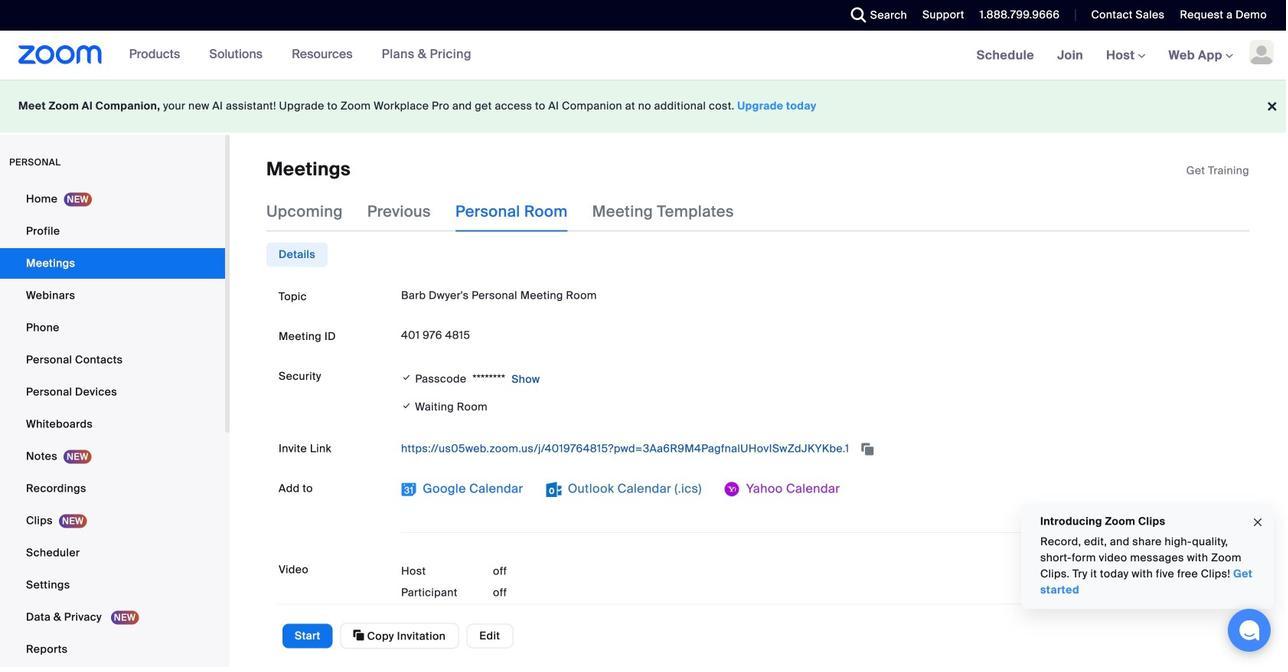 Task type: describe. For each thing, give the bounding box(es) containing it.
copy url image
[[860, 444, 876, 455]]

1 checked image from the top
[[401, 370, 412, 385]]

zoom logo image
[[18, 45, 102, 64]]

add to outlook calendar (.ics) image
[[547, 482, 562, 497]]

open chat image
[[1239, 620, 1261, 641]]

profile picture image
[[1250, 40, 1275, 64]]

add to google calendar image
[[401, 482, 417, 497]]

tabs of meeting tab list
[[267, 192, 759, 232]]

product information navigation
[[102, 31, 483, 80]]



Task type: vqa. For each thing, say whether or not it's contained in the screenshot.
Tab List
yes



Task type: locate. For each thing, give the bounding box(es) containing it.
meetings navigation
[[966, 31, 1287, 81]]

1 vertical spatial checked image
[[401, 398, 412, 414]]

application
[[1187, 163, 1250, 178]]

0 vertical spatial checked image
[[401, 370, 412, 385]]

add to yahoo calendar image
[[725, 482, 740, 497]]

2 checked image from the top
[[401, 398, 412, 414]]

tab
[[267, 242, 328, 267]]

tab list
[[267, 242, 328, 267]]

banner
[[0, 31, 1287, 81]]

personal menu menu
[[0, 184, 225, 666]]

copy image
[[354, 629, 365, 642]]

footer
[[0, 80, 1287, 133]]

checked image
[[401, 370, 412, 385], [401, 398, 412, 414]]

close image
[[1252, 514, 1265, 531]]



